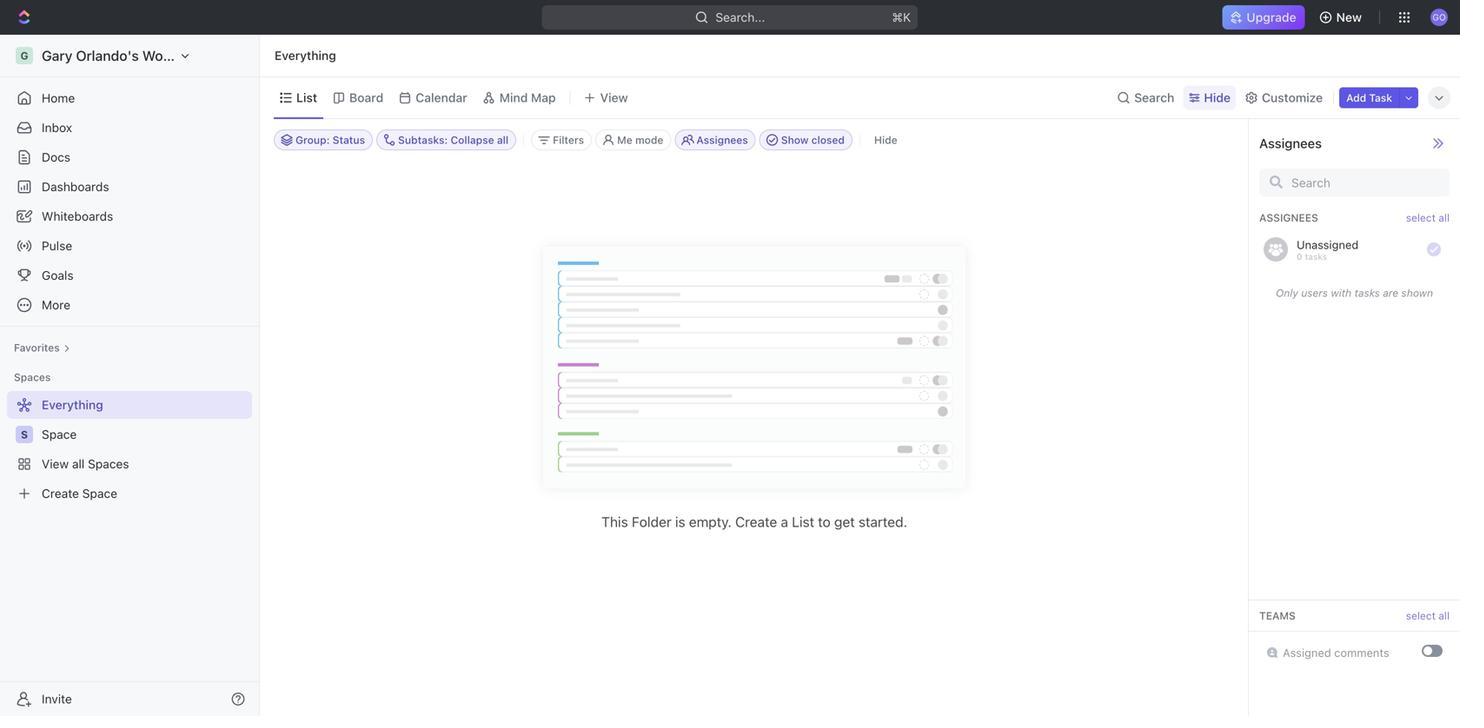 Task type: locate. For each thing, give the bounding box(es) containing it.
1 horizontal spatial tasks
[[1355, 287, 1381, 299]]

space inside space "link"
[[42, 427, 77, 442]]

create down view all spaces
[[42, 486, 79, 501]]

assigned comments
[[1283, 646, 1390, 659]]

0 horizontal spatial space
[[42, 427, 77, 442]]

1 vertical spatial tasks
[[1355, 287, 1381, 299]]

view button
[[578, 77, 634, 118]]

tree
[[7, 391, 252, 508]]

view all spaces
[[42, 457, 129, 471]]

more button
[[7, 291, 252, 319]]

view up me
[[600, 90, 628, 105]]

create space link
[[7, 480, 249, 508]]

tree containing everything
[[7, 391, 252, 508]]

sidebar navigation
[[0, 35, 263, 716]]

view all spaces link
[[7, 450, 249, 478]]

0 vertical spatial space
[[42, 427, 77, 442]]

1 horizontal spatial space
[[82, 486, 117, 501]]

customize
[[1262, 90, 1323, 105]]

0 vertical spatial list
[[296, 90, 317, 105]]

dashboards link
[[7, 173, 252, 201]]

create
[[42, 486, 79, 501], [736, 514, 778, 530]]

hide inside hide dropdown button
[[1205, 90, 1231, 105]]

all inside sidebar navigation
[[72, 457, 85, 471]]

list up the group:
[[296, 90, 317, 105]]

0 vertical spatial select all
[[1407, 212, 1450, 224]]

0 vertical spatial everything link
[[270, 45, 341, 66]]

g
[[20, 50, 28, 62]]

me mode
[[617, 134, 664, 146]]

new
[[1337, 10, 1363, 24]]

0 horizontal spatial list
[[296, 90, 317, 105]]

2 select from the top
[[1407, 610, 1436, 622]]

1 vertical spatial list
[[792, 514, 815, 530]]

hide button
[[1184, 86, 1236, 110]]

s
[[21, 429, 28, 441]]

0 vertical spatial hide
[[1205, 90, 1231, 105]]

whiteboards
[[42, 209, 113, 223]]

1 vertical spatial create
[[736, 514, 778, 530]]

to
[[818, 514, 831, 530]]

tasks right 0
[[1306, 252, 1328, 262]]

1 horizontal spatial everything
[[275, 48, 336, 63]]

everything for the bottom everything link
[[42, 398, 103, 412]]

started.
[[859, 514, 908, 530]]

view
[[600, 90, 628, 105], [42, 457, 69, 471]]

everything link up list link
[[270, 45, 341, 66]]

select all
[[1407, 212, 1450, 224], [1407, 610, 1450, 622]]

only
[[1276, 287, 1299, 299]]

gary orlando's workspace
[[42, 47, 214, 64]]

closed
[[812, 134, 845, 146]]

invite
[[42, 692, 72, 706]]

assignees down customize
[[1260, 136, 1322, 151]]

inbox
[[42, 120, 72, 135]]

1 vertical spatial select all
[[1407, 610, 1450, 622]]

1 horizontal spatial list
[[792, 514, 815, 530]]

2 select all from the top
[[1407, 610, 1450, 622]]

hide right closed
[[875, 134, 898, 146]]

calendar
[[416, 90, 467, 105]]

space down view all spaces
[[82, 486, 117, 501]]

1 vertical spatial view
[[42, 457, 69, 471]]

0 horizontal spatial hide
[[875, 134, 898, 146]]

0 horizontal spatial tasks
[[1306, 252, 1328, 262]]

space
[[42, 427, 77, 442], [82, 486, 117, 501]]

1 vertical spatial hide
[[875, 134, 898, 146]]

everything up list link
[[275, 48, 336, 63]]

0 vertical spatial everything
[[275, 48, 336, 63]]

assignees button
[[675, 130, 756, 150]]

0 vertical spatial create
[[42, 486, 79, 501]]

everything link up space "link"
[[7, 391, 249, 419]]

select
[[1407, 212, 1436, 224], [1407, 610, 1436, 622]]

spaces down favorites
[[14, 371, 51, 383]]

space, , element
[[16, 426, 33, 443]]

list right a
[[792, 514, 815, 530]]

spaces
[[14, 371, 51, 383], [88, 457, 129, 471]]

0 horizontal spatial assignees
[[697, 134, 748, 146]]

search
[[1135, 90, 1175, 105]]

0 vertical spatial select
[[1407, 212, 1436, 224]]

goals link
[[7, 262, 252, 290]]

only users with tasks are shown
[[1276, 287, 1434, 299]]

1 vertical spatial space
[[82, 486, 117, 501]]

hide right search
[[1205, 90, 1231, 105]]

1 vertical spatial spaces
[[88, 457, 129, 471]]

everything
[[275, 48, 336, 63], [42, 398, 103, 412]]

subtasks: collapse all
[[398, 134, 509, 146]]

assignees
[[697, 134, 748, 146], [1260, 136, 1322, 151]]

filters
[[553, 134, 584, 146]]

0 horizontal spatial create
[[42, 486, 79, 501]]

spaces inside view all spaces link
[[88, 457, 129, 471]]

1 horizontal spatial everything link
[[270, 45, 341, 66]]

0 vertical spatial tasks
[[1306, 252, 1328, 262]]

go
[[1433, 12, 1447, 22]]

filters button
[[531, 130, 592, 150]]

spaces up create space link
[[88, 457, 129, 471]]

task
[[1370, 92, 1393, 104]]

Search field
[[1260, 169, 1450, 197]]

view inside view all spaces link
[[42, 457, 69, 471]]

favorites
[[14, 342, 60, 354]]

list inside list link
[[296, 90, 317, 105]]

shown
[[1402, 287, 1434, 299]]

space right space, , "element"
[[42, 427, 77, 442]]

0 horizontal spatial view
[[42, 457, 69, 471]]

tasks
[[1306, 252, 1328, 262], [1355, 287, 1381, 299]]

1 vertical spatial select
[[1407, 610, 1436, 622]]

everything inside sidebar navigation
[[42, 398, 103, 412]]

1 horizontal spatial view
[[600, 90, 628, 105]]

view up create space
[[42, 457, 69, 471]]

0 vertical spatial view
[[600, 90, 628, 105]]

add task
[[1347, 92, 1393, 104]]

0 horizontal spatial everything link
[[7, 391, 249, 419]]

tasks left the are
[[1355, 287, 1381, 299]]

upgrade link
[[1223, 5, 1306, 30]]

create space
[[42, 486, 117, 501]]

1 horizontal spatial spaces
[[88, 457, 129, 471]]

all
[[497, 134, 509, 146], [1439, 212, 1450, 224], [72, 457, 85, 471], [1439, 610, 1450, 622]]

dashboards
[[42, 180, 109, 194]]

1 horizontal spatial hide
[[1205, 90, 1231, 105]]

1 select all from the top
[[1407, 212, 1450, 224]]

comments
[[1335, 646, 1390, 659]]

view inside view button
[[600, 90, 628, 105]]

1 select from the top
[[1407, 212, 1436, 224]]

1 horizontal spatial create
[[736, 514, 778, 530]]

view for view
[[600, 90, 628, 105]]

create left a
[[736, 514, 778, 530]]

0 horizontal spatial everything
[[42, 398, 103, 412]]

1 vertical spatial everything link
[[7, 391, 249, 419]]

0 horizontal spatial spaces
[[14, 371, 51, 383]]

subtasks:
[[398, 134, 448, 146]]

gary
[[42, 47, 72, 64]]

⌘k
[[893, 10, 912, 24]]

pulse link
[[7, 232, 252, 260]]

space link
[[42, 421, 249, 449]]

assignees left show
[[697, 134, 748, 146]]

everything up view all spaces
[[42, 398, 103, 412]]

show closed button
[[760, 130, 853, 150]]

1 vertical spatial everything
[[42, 398, 103, 412]]

collapse
[[451, 134, 494, 146]]



Task type: vqa. For each thing, say whether or not it's contained in the screenshot.
select corresponding to TEAMS
yes



Task type: describe. For each thing, give the bounding box(es) containing it.
assignees
[[1260, 212, 1319, 224]]

me
[[617, 134, 633, 146]]

0 vertical spatial spaces
[[14, 371, 51, 383]]

favorites button
[[7, 337, 77, 358]]

teams
[[1260, 610, 1296, 622]]

mind
[[500, 90, 528, 105]]

assigned
[[1283, 646, 1332, 659]]

inbox link
[[7, 114, 252, 142]]

with
[[1331, 287, 1352, 299]]

calendar link
[[412, 86, 467, 110]]

create inside sidebar navigation
[[42, 486, 79, 501]]

view button
[[578, 86, 634, 110]]

0
[[1297, 252, 1303, 262]]

group:
[[296, 134, 330, 146]]

customize button
[[1240, 86, 1329, 110]]

tasks inside unassigned 0 tasks
[[1306, 252, 1328, 262]]

select for assignees
[[1407, 212, 1436, 224]]

this
[[602, 514, 628, 530]]

me mode button
[[596, 130, 672, 150]]

add task button
[[1340, 87, 1400, 108]]

orlando's
[[76, 47, 139, 64]]

empty.
[[689, 514, 732, 530]]

mind map
[[500, 90, 556, 105]]

users
[[1302, 287, 1329, 299]]

unassigned 0 tasks
[[1297, 238, 1359, 262]]

home
[[42, 91, 75, 105]]

space inside create space link
[[82, 486, 117, 501]]

select for teams
[[1407, 610, 1436, 622]]

is
[[675, 514, 686, 530]]

whiteboards link
[[7, 203, 252, 230]]

workspace
[[142, 47, 214, 64]]

board link
[[346, 86, 384, 110]]

pulse
[[42, 239, 72, 253]]

search...
[[716, 10, 766, 24]]

mind map link
[[496, 86, 556, 110]]

goals
[[42, 268, 74, 283]]

1 horizontal spatial assignees
[[1260, 136, 1322, 151]]

get
[[835, 514, 855, 530]]

map
[[531, 90, 556, 105]]

go button
[[1426, 3, 1454, 31]]

add
[[1347, 92, 1367, 104]]

a
[[781, 514, 789, 530]]

list link
[[293, 86, 317, 110]]

home link
[[7, 84, 252, 112]]

everything for everything link to the top
[[275, 48, 336, 63]]

upgrade
[[1247, 10, 1297, 24]]

gary orlando's workspace, , element
[[16, 47, 33, 64]]

search button
[[1112, 86, 1180, 110]]

are
[[1384, 287, 1399, 299]]

board
[[350, 90, 384, 105]]

show closed
[[781, 134, 845, 146]]

Search tasks... text field
[[1276, 127, 1450, 153]]

this folder is empty. create a list to get started.
[[602, 514, 908, 530]]

select all for teams
[[1407, 610, 1450, 622]]

more
[[42, 298, 70, 312]]

hide button
[[868, 130, 905, 150]]

hide inside hide button
[[875, 134, 898, 146]]

docs
[[42, 150, 70, 164]]

status
[[333, 134, 365, 146]]

mode
[[636, 134, 664, 146]]

assignees inside button
[[697, 134, 748, 146]]

show
[[781, 134, 809, 146]]

select all for assignees
[[1407, 212, 1450, 224]]

docs link
[[7, 143, 252, 171]]

new button
[[1313, 3, 1373, 31]]

tree inside sidebar navigation
[[7, 391, 252, 508]]

group: status
[[296, 134, 365, 146]]

unassigned
[[1297, 238, 1359, 251]]

folder
[[632, 514, 672, 530]]

view for view all spaces
[[42, 457, 69, 471]]



